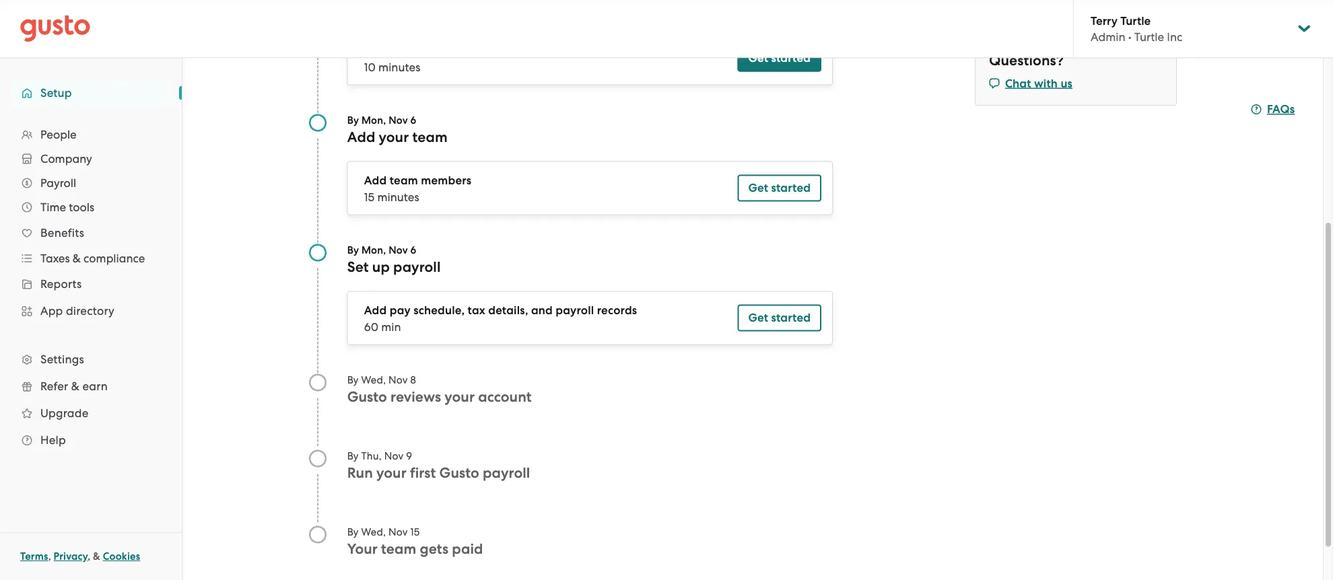 Task type: locate. For each thing, give the bounding box(es) containing it.
1 vertical spatial started
[[772, 181, 811, 195]]

1 vertical spatial &
[[71, 380, 80, 393]]

1 circle blank image from the top
[[309, 374, 327, 392]]

minutes
[[379, 60, 421, 74], [378, 190, 419, 204]]

0 vertical spatial &
[[73, 252, 81, 265]]

1 6 from the top
[[411, 114, 417, 126]]

1 vertical spatial and
[[531, 304, 553, 318]]

2 mon, from the top
[[362, 244, 386, 256]]

benefits
[[40, 226, 84, 240]]

by inside by mon, nov 6 set up payroll
[[347, 244, 359, 256]]

0 horizontal spatial 15
[[364, 190, 375, 204]]

2 get started button from the top
[[738, 175, 822, 202]]

reports
[[40, 278, 82, 291]]

nov for run
[[384, 450, 404, 462]]

your
[[347, 541, 378, 558]]

by for set up payroll
[[347, 244, 359, 256]]

app
[[40, 305, 63, 318]]

gusto navigation element
[[0, 58, 182, 476]]

wed,
[[362, 374, 386, 386], [362, 527, 386, 538]]

directory
[[66, 305, 115, 318]]

2 circle blank image from the top
[[309, 450, 327, 469]]

1 vertical spatial team
[[390, 174, 418, 188]]

add inside add pay schedule, tax details, and payroll records 60 min
[[364, 304, 387, 318]]

by
[[347, 114, 359, 126], [347, 244, 359, 256], [347, 374, 359, 386], [347, 450, 359, 462], [347, 527, 359, 538]]

,
[[48, 551, 51, 563], [88, 551, 91, 563]]

0 vertical spatial 15
[[364, 190, 375, 204]]

2 , from the left
[[88, 551, 91, 563]]

1 horizontal spatial gusto
[[440, 465, 480, 482]]

1 horizontal spatial 15
[[411, 527, 420, 538]]

0 vertical spatial team
[[413, 129, 448, 146]]

get for payroll
[[749, 311, 769, 325]]

minutes inside add team members 15 minutes
[[378, 190, 419, 204]]

tax
[[468, 304, 486, 318]]

started for team
[[772, 181, 811, 195]]

0 vertical spatial circle blank image
[[309, 374, 327, 392]]

10
[[364, 60, 376, 74]]

nov for set
[[389, 244, 408, 256]]

1 horizontal spatial payroll
[[483, 465, 531, 482]]

2 get from the top
[[749, 181, 769, 195]]

compliance
[[84, 252, 145, 265]]

1 vertical spatial payroll
[[556, 304, 595, 318]]

2 vertical spatial get
[[749, 311, 769, 325]]

by inside by mon, nov 6 add your team
[[347, 114, 359, 126]]

team inside add team members 15 minutes
[[390, 174, 418, 188]]

gusto
[[347, 389, 387, 406], [440, 465, 480, 482]]

2 horizontal spatial payroll
[[556, 304, 595, 318]]

3 get started button from the top
[[738, 305, 822, 332]]

get
[[749, 51, 769, 65], [749, 181, 769, 195], [749, 311, 769, 325]]

gusto right first at the left bottom of page
[[440, 465, 480, 482]]

get started for team
[[749, 181, 811, 195]]

addresses,
[[390, 44, 448, 58]]

your for team
[[379, 129, 409, 146]]

& right 'taxes'
[[73, 252, 81, 265]]

wed, inside by wed, nov 8 gusto reviews your account
[[362, 374, 386, 386]]

payroll
[[393, 259, 441, 276], [556, 304, 595, 318], [483, 465, 531, 482]]

gusto left "reviews"
[[347, 389, 387, 406]]

3 get from the top
[[749, 311, 769, 325]]

minutes inside add addresses, federal ein, and bank info 10 minutes
[[379, 60, 421, 74]]

team inside by mon, nov 6 add your team
[[413, 129, 448, 146]]

1 vertical spatial get
[[749, 181, 769, 195]]

team left members
[[390, 174, 418, 188]]

account
[[478, 389, 532, 406]]

& inside dropdown button
[[73, 252, 81, 265]]

get started button for team
[[738, 175, 822, 202]]

nov inside by wed, nov 8 gusto reviews your account
[[389, 374, 408, 386]]

9
[[406, 450, 412, 462]]

settings link
[[13, 348, 168, 372]]

add inside add addresses, federal ein, and bank info 10 minutes
[[364, 44, 387, 58]]

1 horizontal spatial ,
[[88, 551, 91, 563]]

0 vertical spatial wed,
[[362, 374, 386, 386]]

2 6 from the top
[[411, 244, 417, 256]]

2 vertical spatial &
[[93, 551, 100, 563]]

6 inside by mon, nov 6 add your team
[[411, 114, 417, 126]]

reviews
[[391, 389, 441, 406]]

1 vertical spatial get started button
[[738, 175, 822, 202]]

federal
[[451, 44, 490, 58]]

get started button
[[738, 45, 822, 72], [738, 175, 822, 202], [738, 305, 822, 332]]

2 vertical spatial started
[[772, 311, 811, 325]]

minutes up by mon, nov 6 set up payroll at top left
[[378, 190, 419, 204]]

1 vertical spatial gusto
[[440, 465, 480, 482]]

2 get started from the top
[[749, 181, 811, 195]]

nov inside by thu, nov 9 run your first gusto payroll
[[384, 450, 404, 462]]

get started
[[749, 51, 811, 65], [749, 181, 811, 195], [749, 311, 811, 325]]

& left earn
[[71, 380, 80, 393]]

privacy link
[[54, 551, 88, 563]]

by for your team gets paid
[[347, 527, 359, 538]]

privacy
[[54, 551, 88, 563]]

4 by from the top
[[347, 450, 359, 462]]

&
[[73, 252, 81, 265], [71, 380, 80, 393], [93, 551, 100, 563]]

min
[[382, 320, 401, 334]]

team
[[413, 129, 448, 146], [390, 174, 418, 188], [381, 541, 417, 558]]

0 horizontal spatial gusto
[[347, 389, 387, 406]]

set
[[347, 259, 369, 276]]

0 vertical spatial payroll
[[393, 259, 441, 276]]

1 wed, from the top
[[362, 374, 386, 386]]

3 get started from the top
[[749, 311, 811, 325]]

6
[[411, 114, 417, 126], [411, 244, 417, 256]]

0 vertical spatial get started
[[749, 51, 811, 65]]

info
[[573, 44, 594, 58]]

1 vertical spatial 6
[[411, 244, 417, 256]]

mon,
[[362, 114, 386, 126], [362, 244, 386, 256]]

turtle
[[1121, 14, 1152, 27], [1135, 30, 1165, 44]]

0 vertical spatial 6
[[411, 114, 417, 126]]

setup
[[40, 86, 72, 100]]

1 by from the top
[[347, 114, 359, 126]]

5 by from the top
[[347, 527, 359, 538]]

payroll for and
[[556, 304, 595, 318]]

by inside the by wed, nov 15 your team gets paid
[[347, 527, 359, 538]]

list
[[0, 123, 182, 454]]

nov
[[389, 114, 408, 126], [389, 244, 408, 256], [389, 374, 408, 386], [384, 450, 404, 462], [389, 527, 408, 538]]

minutes down addresses,
[[379, 60, 421, 74]]

1 vertical spatial circle blank image
[[309, 450, 327, 469]]

3 started from the top
[[772, 311, 811, 325]]

0 vertical spatial mon,
[[362, 114, 386, 126]]

2 vertical spatial get started
[[749, 311, 811, 325]]

1 vertical spatial mon,
[[362, 244, 386, 256]]

mon, inside by mon, nov 6 set up payroll
[[362, 244, 386, 256]]

2 vertical spatial your
[[377, 465, 407, 482]]

up
[[372, 259, 390, 276]]

reports link
[[13, 272, 168, 296]]

by inside by wed, nov 8 gusto reviews your account
[[347, 374, 359, 386]]

2 vertical spatial team
[[381, 541, 417, 558]]

team up members
[[413, 129, 448, 146]]

nov inside by mon, nov 6 add your team
[[389, 114, 408, 126]]

2 by from the top
[[347, 244, 359, 256]]

wed, up 'your' on the bottom left
[[362, 527, 386, 538]]

turtle up the • on the right of the page
[[1121, 14, 1152, 27]]

& left "cookies"
[[93, 551, 100, 563]]

and right details,
[[531, 304, 553, 318]]

2 wed, from the top
[[362, 527, 386, 538]]

1 vertical spatial minutes
[[378, 190, 419, 204]]

turtle right the • on the right of the page
[[1135, 30, 1165, 44]]

1 vertical spatial your
[[445, 389, 475, 406]]

payroll inside add pay schedule, tax details, and payroll records 60 min
[[556, 304, 595, 318]]

6 for team
[[411, 114, 417, 126]]

and inside add pay schedule, tax details, and payroll records 60 min
[[531, 304, 553, 318]]

circle blank image
[[309, 526, 327, 545]]

and right ein,
[[518, 44, 539, 58]]

by mon, nov 6 set up payroll
[[347, 244, 441, 276]]

by wed, nov 15 your team gets paid
[[347, 527, 483, 558]]

nov for add
[[389, 114, 408, 126]]

pay
[[390, 304, 411, 318]]

by inside by thu, nov 9 run your first gusto payroll
[[347, 450, 359, 462]]

15 inside add team members 15 minutes
[[364, 190, 375, 204]]

2 vertical spatial payroll
[[483, 465, 531, 482]]

your inside by thu, nov 9 run your first gusto payroll
[[377, 465, 407, 482]]

payroll
[[40, 177, 76, 190]]

0 vertical spatial get started button
[[738, 45, 822, 72]]

your up add team members 15 minutes
[[379, 129, 409, 146]]

home image
[[20, 15, 90, 42]]

your
[[379, 129, 409, 146], [445, 389, 475, 406], [377, 465, 407, 482]]

circle blank image
[[309, 374, 327, 392], [309, 450, 327, 469]]

mon, inside by mon, nov 6 add your team
[[362, 114, 386, 126]]

mon, up up
[[362, 244, 386, 256]]

team left the gets
[[381, 541, 417, 558]]

taxes & compliance
[[40, 252, 145, 265]]

2 started from the top
[[772, 181, 811, 195]]

and
[[518, 44, 539, 58], [531, 304, 553, 318]]

0 vertical spatial and
[[518, 44, 539, 58]]

0 horizontal spatial ,
[[48, 551, 51, 563]]

2 vertical spatial get started button
[[738, 305, 822, 332]]

nov inside by mon, nov 6 set up payroll
[[389, 244, 408, 256]]

app directory link
[[13, 299, 168, 323]]

add inside add team members 15 minutes
[[364, 174, 387, 188]]

us
[[1061, 76, 1073, 90]]

0 vertical spatial started
[[772, 51, 811, 65]]

time tools button
[[13, 195, 168, 220]]

0 horizontal spatial payroll
[[393, 259, 441, 276]]

your inside by mon, nov 6 add your team
[[379, 129, 409, 146]]

get started for payroll
[[749, 311, 811, 325]]

6 for payroll
[[411, 244, 417, 256]]

1 mon, from the top
[[362, 114, 386, 126]]

your down the 9
[[377, 465, 407, 482]]

app directory
[[40, 305, 115, 318]]

15
[[364, 190, 375, 204], [411, 527, 420, 538]]

mon, for your
[[362, 114, 386, 126]]

mon, down 10
[[362, 114, 386, 126]]

nov inside the by wed, nov 15 your team gets paid
[[389, 527, 408, 538]]

by wed, nov 8 gusto reviews your account
[[347, 374, 532, 406]]

your right "reviews"
[[445, 389, 475, 406]]

earn
[[82, 380, 108, 393]]

, left "cookies"
[[88, 551, 91, 563]]

, left privacy
[[48, 551, 51, 563]]

0 vertical spatial minutes
[[379, 60, 421, 74]]

6 inside by mon, nov 6 set up payroll
[[411, 244, 417, 256]]

1 vertical spatial get started
[[749, 181, 811, 195]]

0 vertical spatial gusto
[[347, 389, 387, 406]]

faqs
[[1268, 102, 1296, 116]]

0 vertical spatial your
[[379, 129, 409, 146]]

time tools
[[40, 201, 94, 214]]

0 vertical spatial get
[[749, 51, 769, 65]]

add
[[364, 44, 387, 58], [347, 129, 376, 146], [364, 174, 387, 188], [364, 304, 387, 318]]

benefits link
[[13, 221, 168, 245]]

circle blank image for run your first gusto payroll
[[309, 450, 327, 469]]

started for payroll
[[772, 311, 811, 325]]

15 inside the by wed, nov 15 your team gets paid
[[411, 527, 420, 538]]

payroll inside by mon, nov 6 set up payroll
[[393, 259, 441, 276]]

1 vertical spatial wed,
[[362, 527, 386, 538]]

1 vertical spatial 15
[[411, 527, 420, 538]]

1 vertical spatial turtle
[[1135, 30, 1165, 44]]

wed, inside the by wed, nov 15 your team gets paid
[[362, 527, 386, 538]]

taxes & compliance button
[[13, 247, 168, 271]]

wed, left 8
[[362, 374, 386, 386]]

3 by from the top
[[347, 374, 359, 386]]

0 vertical spatial turtle
[[1121, 14, 1152, 27]]

60
[[364, 320, 379, 334]]



Task type: describe. For each thing, give the bounding box(es) containing it.
first
[[410, 465, 436, 482]]

refer
[[40, 380, 68, 393]]

by thu, nov 9 run your first gusto payroll
[[347, 450, 531, 482]]

add for add team members
[[364, 174, 387, 188]]

payroll inside by thu, nov 9 run your first gusto payroll
[[483, 465, 531, 482]]

inc
[[1168, 30, 1183, 44]]

upgrade
[[40, 407, 89, 420]]

•
[[1129, 30, 1132, 44]]

terry turtle admin • turtle inc
[[1091, 14, 1183, 44]]

time
[[40, 201, 66, 214]]

1 get from the top
[[749, 51, 769, 65]]

people
[[40, 128, 77, 141]]

15 for minutes
[[364, 190, 375, 204]]

faqs button
[[1252, 101, 1296, 118]]

payroll button
[[13, 171, 168, 195]]

terms , privacy , & cookies
[[20, 551, 140, 563]]

chat
[[1006, 76, 1032, 90]]

add for add pay schedule, tax details, and payroll records
[[364, 304, 387, 318]]

company
[[40, 152, 92, 166]]

thu,
[[362, 450, 382, 462]]

upgrade link
[[13, 402, 168, 426]]

add for add addresses, federal ein, and bank info
[[364, 44, 387, 58]]

setup link
[[13, 81, 168, 105]]

people button
[[13, 123, 168, 147]]

help
[[40, 434, 66, 447]]

gusto inside by thu, nov 9 run your first gusto payroll
[[440, 465, 480, 482]]

wed, for your
[[362, 527, 386, 538]]

wed, for gusto
[[362, 374, 386, 386]]

terms link
[[20, 551, 48, 563]]

get for team
[[749, 181, 769, 195]]

by for run your first gusto payroll
[[347, 450, 359, 462]]

get started button for payroll
[[738, 305, 822, 332]]

run
[[347, 465, 373, 482]]

terry
[[1091, 14, 1118, 27]]

gets
[[420, 541, 449, 558]]

taxes
[[40, 252, 70, 265]]

cookies
[[103, 551, 140, 563]]

add pay schedule, tax details, and payroll records 60 min
[[364, 304, 638, 334]]

circle blank image for gusto reviews your account
[[309, 374, 327, 392]]

add team members 15 minutes
[[364, 174, 472, 204]]

cookies button
[[103, 549, 140, 565]]

refer & earn
[[40, 380, 108, 393]]

1 get started button from the top
[[738, 45, 822, 72]]

nov for your
[[389, 527, 408, 538]]

by for add your team
[[347, 114, 359, 126]]

with
[[1035, 76, 1059, 90]]

chat with us
[[1006, 76, 1073, 90]]

1 , from the left
[[48, 551, 51, 563]]

admin
[[1091, 30, 1126, 44]]

1 started from the top
[[772, 51, 811, 65]]

& for compliance
[[73, 252, 81, 265]]

tools
[[69, 201, 94, 214]]

members
[[421, 174, 472, 188]]

add addresses, federal ein, and bank info 10 minutes
[[364, 44, 594, 74]]

payroll for up
[[393, 259, 441, 276]]

list containing people
[[0, 123, 182, 454]]

schedule,
[[414, 304, 465, 318]]

add inside by mon, nov 6 add your team
[[347, 129, 376, 146]]

1 get started from the top
[[749, 51, 811, 65]]

gusto inside by wed, nov 8 gusto reviews your account
[[347, 389, 387, 406]]

questions?
[[990, 52, 1064, 69]]

chat with us button
[[990, 75, 1073, 92]]

team inside the by wed, nov 15 your team gets paid
[[381, 541, 417, 558]]

mon, for up
[[362, 244, 386, 256]]

company button
[[13, 147, 168, 171]]

by mon, nov 6 add your team
[[347, 114, 448, 146]]

ein,
[[493, 44, 515, 58]]

15 for your
[[411, 527, 420, 538]]

by for gusto reviews your account
[[347, 374, 359, 386]]

details,
[[489, 304, 529, 318]]

8
[[411, 374, 416, 386]]

refer & earn link
[[13, 375, 168, 399]]

and inside add addresses, federal ein, and bank info 10 minutes
[[518, 44, 539, 58]]

help link
[[13, 428, 168, 453]]

bank
[[542, 44, 570, 58]]

& for earn
[[71, 380, 80, 393]]

records
[[597, 304, 638, 318]]

your for first
[[377, 465, 407, 482]]

terms
[[20, 551, 48, 563]]

paid
[[452, 541, 483, 558]]

nov for gusto
[[389, 374, 408, 386]]

settings
[[40, 353, 84, 367]]

your inside by wed, nov 8 gusto reviews your account
[[445, 389, 475, 406]]



Task type: vqa. For each thing, say whether or not it's contained in the screenshot.
team Get
yes



